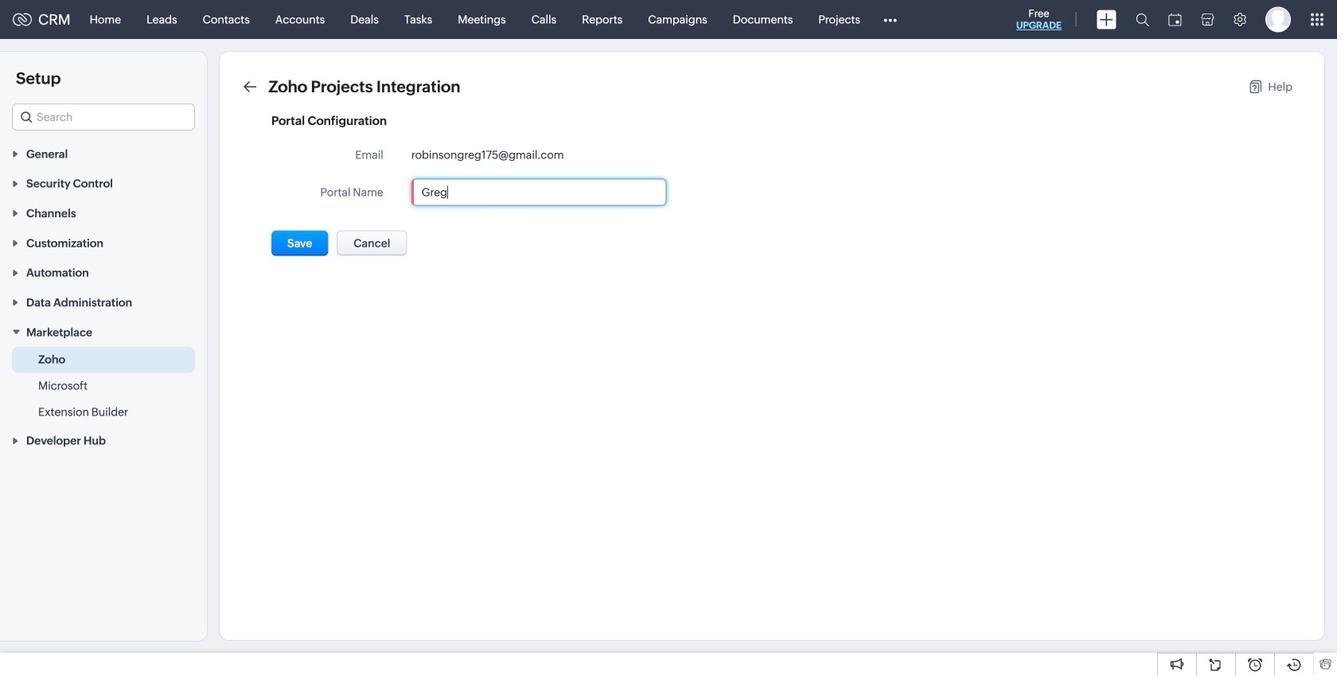 Task type: vqa. For each thing, say whether or not it's contained in the screenshot.
Email related to Email Intelligence
no



Task type: describe. For each thing, give the bounding box(es) containing it.
Portal Name text field
[[412, 180, 666, 205]]

profile element
[[1257, 0, 1301, 39]]

create menu image
[[1097, 10, 1117, 29]]

search element
[[1127, 0, 1159, 39]]

create menu element
[[1088, 0, 1127, 39]]

calendar image
[[1169, 13, 1183, 26]]

search image
[[1136, 13, 1150, 26]]

Other Modules field
[[874, 7, 908, 32]]



Task type: locate. For each thing, give the bounding box(es) containing it.
logo image
[[13, 13, 32, 26]]

profile image
[[1266, 7, 1292, 32]]

Search text field
[[13, 104, 194, 130]]

region
[[0, 347, 207, 426]]

None field
[[12, 104, 195, 131]]



